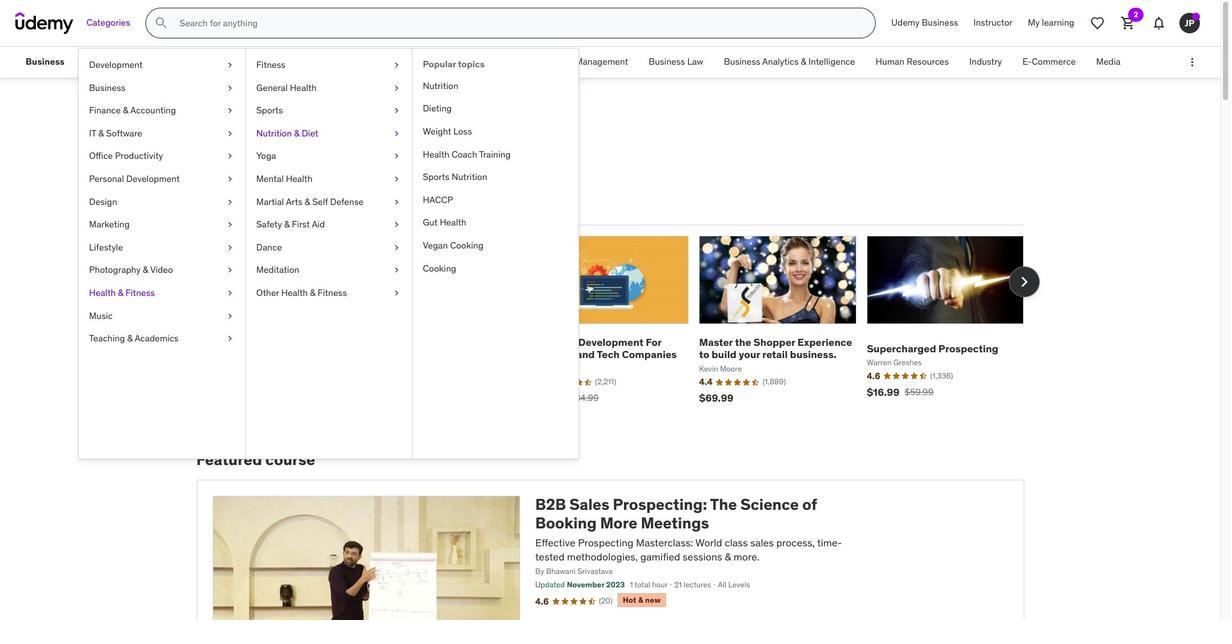 Task type: locate. For each thing, give the bounding box(es) containing it.
general health link
[[246, 77, 412, 99]]

health down management link
[[290, 82, 317, 93]]

1 vertical spatial sports
[[423, 171, 450, 183]]

xsmall image inside health & fitness link
[[225, 287, 235, 300]]

business law link
[[639, 47, 714, 78]]

nutrition for nutrition
[[423, 80, 459, 92]]

business link
[[15, 47, 75, 78], [79, 77, 245, 99]]

business left popular on the top left
[[386, 56, 423, 67]]

1 horizontal spatial to
[[699, 348, 710, 361]]

sales inside b2b sales prospecting: the science of booking more meetings effective prospecting masterclass: world class sales process, time- tested methodologies, gamified sessions & more. by bhawani srivastava
[[570, 495, 610, 515]]

0 vertical spatial prospecting
[[939, 342, 999, 355]]

xsmall image
[[225, 59, 235, 72], [225, 150, 235, 163], [225, 173, 235, 186], [392, 173, 402, 186], [225, 196, 235, 208], [392, 241, 402, 254], [225, 264, 235, 277], [225, 333, 235, 345]]

other health & fitness link
[[246, 282, 412, 305]]

lifestyle link
[[79, 236, 245, 259]]

office productivity
[[89, 150, 163, 162]]

xsmall image for personal development
[[225, 173, 235, 186]]

nutrition down popular on the top left
[[423, 80, 459, 92]]

business left "analytics"
[[724, 56, 761, 67]]

business development for startups and tech companies
[[532, 336, 677, 361]]

fitness up general on the top left of the page
[[256, 59, 286, 70]]

gamified
[[640, 551, 680, 563]]

diet
[[302, 127, 318, 139]]

xsmall image for music
[[225, 310, 235, 322]]

health for other health & fitness
[[281, 287, 308, 299]]

it & software
[[89, 127, 142, 139]]

cooking down vegan
[[423, 262, 456, 274]]

vegan cooking
[[423, 240, 484, 251]]

lectures
[[684, 580, 711, 590]]

business up the finance
[[89, 82, 125, 93]]

xsmall image inside safety & first aid link
[[392, 219, 402, 231]]

business left arrow pointing to subcategory menu links icon
[[26, 56, 64, 67]]

self
[[312, 196, 328, 207]]

0 horizontal spatial fitness
[[126, 287, 155, 299]]

0 vertical spatial nutrition
[[423, 80, 459, 92]]

accounting
[[130, 105, 176, 116]]

udemy business link
[[884, 8, 966, 38]]

health up arts
[[286, 173, 313, 185]]

project management
[[544, 56, 628, 67]]

0 horizontal spatial sales
[[196, 108, 250, 135]]

xsmall image for lifestyle
[[225, 241, 235, 254]]

strategy
[[425, 56, 459, 67]]

the
[[735, 336, 751, 349]]

management
[[271, 56, 324, 67], [576, 56, 628, 67]]

xsmall image inside finance & accounting link
[[225, 105, 235, 117]]

0 vertical spatial courses
[[254, 108, 338, 135]]

xsmall image inside meditation link
[[392, 264, 402, 277]]

software
[[106, 127, 142, 139]]

productivity
[[115, 150, 163, 162]]

fitness down photography & video
[[126, 287, 155, 299]]

xsmall image inside music 'link'
[[225, 310, 235, 322]]

photography
[[89, 264, 141, 276]]

xsmall image for marketing
[[225, 219, 235, 231]]

to down yoga
[[260, 163, 275, 183]]

time-
[[817, 536, 842, 549]]

started
[[336, 163, 389, 183]]

xsmall image inside yoga link
[[392, 150, 402, 163]]

2 management from the left
[[576, 56, 628, 67]]

business left law
[[649, 56, 685, 67]]

2 link
[[1113, 8, 1144, 38]]

xsmall image for other health & fitness
[[392, 287, 402, 300]]

xsmall image inside general health link
[[392, 82, 402, 94]]

0 vertical spatial sales
[[196, 108, 250, 135]]

xsmall image inside "business" link
[[225, 82, 235, 94]]

1 vertical spatial prospecting
[[578, 536, 634, 549]]

xsmall image inside sports link
[[392, 105, 402, 117]]

development
[[89, 59, 143, 70], [126, 173, 180, 185], [578, 336, 644, 349]]

photography & video
[[89, 264, 173, 276]]

health
[[290, 82, 317, 93], [423, 148, 450, 160], [286, 173, 313, 185], [440, 217, 466, 228], [89, 287, 116, 299], [281, 287, 308, 299]]

xsmall image inside mental health link
[[392, 173, 402, 186]]

1 horizontal spatial sales
[[570, 495, 610, 515]]

to inside master the shopper experience to build your retail business.
[[699, 348, 710, 361]]

0 horizontal spatial to
[[260, 163, 275, 183]]

sales right b2b
[[570, 495, 610, 515]]

0 horizontal spatial prospecting
[[578, 536, 634, 549]]

world
[[696, 536, 722, 549]]

project management link
[[534, 47, 639, 78]]

xsmall image inside "fitness" link
[[392, 59, 402, 72]]

arrow pointing to subcategory menu links image
[[75, 47, 86, 78]]

0 horizontal spatial sports
[[256, 105, 283, 116]]

law
[[687, 56, 704, 67]]

master
[[699, 336, 733, 349]]

management up 'general health'
[[271, 56, 324, 67]]

business.
[[790, 348, 837, 361]]

xsmall image inside lifestyle link
[[225, 241, 235, 254]]

communication
[[187, 56, 250, 67]]

science
[[741, 495, 799, 515]]

sports inside sports link
[[256, 105, 283, 116]]

updated november 2023
[[535, 580, 625, 590]]

1 vertical spatial to
[[699, 348, 710, 361]]

nutrition down health coach training
[[452, 171, 487, 183]]

sales
[[750, 536, 774, 549]]

sports inside sports nutrition link
[[423, 171, 450, 183]]

xsmall image inside dance link
[[392, 241, 402, 254]]

nutrition link
[[413, 75, 579, 98]]

gut health
[[423, 217, 466, 228]]

(20)
[[599, 596, 613, 606]]

instructor link
[[966, 8, 1021, 38]]

xsmall image inside personal development link
[[225, 173, 235, 186]]

xsmall image inside office productivity link
[[225, 150, 235, 163]]

popular topics
[[423, 58, 485, 70]]

xsmall image for photography & video
[[225, 264, 235, 277]]

management right project
[[576, 56, 628, 67]]

sports up haccp
[[423, 171, 450, 183]]

sports down general on the top left of the page
[[256, 105, 283, 116]]

music
[[89, 310, 113, 321]]

0 horizontal spatial management
[[271, 56, 324, 67]]

arts
[[286, 196, 303, 207]]

0 horizontal spatial business link
[[15, 47, 75, 78]]

haccp
[[423, 194, 453, 206]]

booking
[[535, 513, 597, 533]]

2 horizontal spatial fitness
[[318, 287, 347, 299]]

nutrition
[[423, 80, 459, 92], [256, 127, 292, 139], [452, 171, 487, 183]]

& down class
[[725, 551, 731, 563]]

startups
[[532, 348, 574, 361]]

1 horizontal spatial management
[[576, 56, 628, 67]]

fitness down meditation link
[[318, 287, 347, 299]]

business strategy link
[[376, 47, 469, 78]]

entrepreneurship
[[96, 56, 166, 67]]

xsmall image inside design link
[[225, 196, 235, 208]]

1
[[630, 580, 633, 590]]

lifestyle
[[89, 241, 123, 253]]

development inside business development for startups and tech companies
[[578, 336, 644, 349]]

xsmall image inside martial arts & self defense link
[[392, 196, 402, 208]]

health down weight
[[423, 148, 450, 160]]

xsmall image inside nutrition & diet link
[[392, 127, 402, 140]]

instructor
[[974, 17, 1013, 28]]

nutrition up yoga
[[256, 127, 292, 139]]

21 lectures
[[674, 580, 711, 590]]

health coach training
[[423, 148, 511, 160]]

xsmall image inside development link
[[225, 59, 235, 72]]

masterclass:
[[636, 536, 693, 549]]

courses up "most popular"
[[196, 163, 256, 183]]

it & software link
[[79, 122, 245, 145]]

business left and in the bottom of the page
[[532, 336, 576, 349]]

commerce
[[1032, 56, 1076, 67]]

xsmall image for design
[[225, 196, 235, 208]]

xsmall image for nutrition & diet
[[392, 127, 402, 140]]

wishlist image
[[1090, 15, 1105, 31]]

topics
[[458, 58, 485, 70]]

tested
[[535, 551, 565, 563]]

cooking right vegan
[[450, 240, 484, 251]]

business inside business law link
[[649, 56, 685, 67]]

1 vertical spatial development
[[126, 173, 180, 185]]

to
[[260, 163, 275, 183], [699, 348, 710, 361]]

1 horizontal spatial fitness
[[256, 59, 286, 70]]

xsmall image inside photography & video link
[[225, 264, 235, 277]]

xsmall image inside marketing link
[[225, 219, 235, 231]]

courses down 'general health'
[[254, 108, 338, 135]]

& right hot
[[638, 595, 643, 605]]

shopping cart with 2 items image
[[1121, 15, 1136, 31]]

xsmall image inside teaching & academics link
[[225, 333, 235, 345]]

to left build at right
[[699, 348, 710, 361]]

xsmall image for safety & first aid
[[392, 219, 402, 231]]

xsmall image for business
[[225, 82, 235, 94]]

next image
[[1014, 272, 1035, 292]]

xsmall image inside the it & software link
[[225, 127, 235, 140]]

1 vertical spatial courses
[[196, 163, 256, 183]]

teaching
[[89, 333, 125, 344]]

prospecting inside b2b sales prospecting: the science of booking more meetings effective prospecting masterclass: world class sales process, time- tested methodologies, gamified sessions & more. by bhawani srivastava
[[578, 536, 634, 549]]

master the shopper experience to build your retail business.
[[699, 336, 852, 361]]

most popular
[[199, 202, 264, 215]]

general health
[[256, 82, 317, 93]]

nutrition & diet link
[[246, 122, 412, 145]]

hot & new
[[623, 595, 661, 605]]

business right udemy
[[922, 17, 958, 28]]

business link down the udemy image
[[15, 47, 75, 78]]

1 vertical spatial cooking
[[423, 262, 456, 274]]

1 horizontal spatial business link
[[79, 77, 245, 99]]

sports
[[256, 105, 283, 116], [423, 171, 450, 183]]

business link up accounting
[[79, 77, 245, 99]]

development for business
[[578, 336, 644, 349]]

1 horizontal spatial prospecting
[[939, 342, 999, 355]]

0 vertical spatial sports
[[256, 105, 283, 116]]

2 vertical spatial development
[[578, 336, 644, 349]]

the
[[710, 495, 737, 515]]

your
[[739, 348, 760, 361]]

sales down communication 'link'
[[196, 108, 250, 135]]

1 vertical spatial sales
[[570, 495, 610, 515]]

health up vegan cooking
[[440, 217, 466, 228]]

0 vertical spatial to
[[260, 163, 275, 183]]

0 vertical spatial cooking
[[450, 240, 484, 251]]

b2b sales prospecting: the science of booking more meetings effective prospecting masterclass: world class sales process, time- tested methodologies, gamified sessions & more. by bhawani srivastava
[[535, 495, 842, 576]]

teaching & academics link
[[79, 328, 245, 350]]

yoga
[[256, 150, 276, 162]]

for
[[646, 336, 662, 349]]

& down meditation link
[[310, 287, 316, 299]]

1 vertical spatial nutrition
[[256, 127, 292, 139]]

xsmall image
[[392, 59, 402, 72], [225, 82, 235, 94], [392, 82, 402, 94], [225, 105, 235, 117], [392, 105, 402, 117], [225, 127, 235, 140], [392, 127, 402, 140], [392, 150, 402, 163], [392, 196, 402, 208], [225, 219, 235, 231], [392, 219, 402, 231], [225, 241, 235, 254], [392, 264, 402, 277], [225, 287, 235, 300], [392, 287, 402, 300], [225, 310, 235, 322]]

xsmall image inside other health & fitness link
[[392, 287, 402, 300]]

1 horizontal spatial sports
[[423, 171, 450, 183]]

1 management from the left
[[271, 56, 324, 67]]

november
[[567, 580, 605, 590]]

health inside 'link'
[[423, 148, 450, 160]]

marketing
[[89, 219, 130, 230]]

health right other
[[281, 287, 308, 299]]



Task type: describe. For each thing, give the bounding box(es) containing it.
& inside b2b sales prospecting: the science of booking more meetings effective prospecting masterclass: world class sales process, time- tested methodologies, gamified sessions & more. by bhawani srivastava
[[725, 551, 731, 563]]

2
[[1134, 10, 1138, 19]]

sports for sports
[[256, 105, 283, 116]]

effective
[[535, 536, 576, 549]]

class
[[725, 536, 748, 549]]

human resources
[[876, 56, 949, 67]]

health & fitness
[[89, 287, 155, 299]]

prospecting inside carousel element
[[939, 342, 999, 355]]

sports nutrition link
[[413, 166, 579, 189]]

all
[[718, 580, 727, 590]]

other
[[256, 287, 279, 299]]

yoga link
[[246, 145, 412, 168]]

xsmall image for finance & accounting
[[225, 105, 235, 117]]

bhawani
[[546, 567, 576, 576]]

xsmall image for health & fitness
[[225, 287, 235, 300]]

b2b
[[535, 495, 566, 515]]

health for general health
[[290, 82, 317, 93]]

business law
[[649, 56, 704, 67]]

supercharged prospecting link
[[867, 342, 999, 355]]

industry link
[[959, 47, 1012, 78]]

sessions
[[683, 551, 722, 563]]

jp
[[1185, 17, 1195, 29]]

Search for anything text field
[[177, 12, 860, 34]]

xsmall image for fitness
[[392, 59, 402, 72]]

sports link
[[246, 99, 412, 122]]

business inside business analytics & intelligence link
[[724, 56, 761, 67]]

meetings
[[641, 513, 709, 533]]

sales courses
[[196, 108, 338, 135]]

udemy business
[[892, 17, 958, 28]]

retail
[[763, 348, 788, 361]]

marketing link
[[79, 213, 245, 236]]

& right it
[[98, 127, 104, 139]]

more
[[600, 513, 638, 533]]

loss
[[453, 126, 472, 137]]

categories button
[[79, 8, 138, 38]]

& right the finance
[[123, 105, 128, 116]]

management link
[[260, 47, 334, 78]]

health up music
[[89, 287, 116, 299]]

jp link
[[1175, 8, 1205, 38]]

photography & video link
[[79, 259, 245, 282]]

process,
[[776, 536, 815, 549]]

academics
[[135, 333, 179, 344]]

nutrition & diet element
[[412, 49, 579, 459]]

trending button
[[276, 193, 325, 224]]

& left diet
[[294, 127, 300, 139]]

udemy image
[[15, 12, 74, 34]]

martial arts & self defense
[[256, 196, 364, 207]]

e-
[[1023, 56, 1032, 67]]

defense
[[330, 196, 364, 207]]

xsmall image for mental health
[[392, 173, 402, 186]]

more.
[[734, 551, 760, 563]]

more subcategory menu links image
[[1186, 56, 1199, 69]]

general
[[256, 82, 288, 93]]

design link
[[79, 191, 245, 213]]

business inside business strategy link
[[386, 56, 423, 67]]

supercharged
[[867, 342, 936, 355]]

4.6
[[535, 596, 549, 607]]

of
[[803, 495, 817, 515]]

notifications image
[[1152, 15, 1167, 31]]

xsmall image for dance
[[392, 241, 402, 254]]

meditation
[[256, 264, 299, 276]]

business analytics & intelligence
[[724, 56, 855, 67]]

learning
[[1042, 17, 1075, 28]]

human resources link
[[866, 47, 959, 78]]

my learning
[[1028, 17, 1075, 28]]

xsmall image for office productivity
[[225, 150, 235, 163]]

xsmall image for yoga
[[392, 150, 402, 163]]

operations
[[480, 56, 524, 67]]

cooking inside "link"
[[423, 262, 456, 274]]

e-commerce
[[1023, 56, 1076, 67]]

e-commerce link
[[1012, 47, 1086, 78]]

xsmall image for martial arts & self defense
[[392, 196, 402, 208]]

sports for sports nutrition
[[423, 171, 450, 183]]

music link
[[79, 305, 245, 328]]

xsmall image for sports
[[392, 105, 402, 117]]

health for mental health
[[286, 173, 313, 185]]

xsmall image for development
[[225, 59, 235, 72]]

shopper
[[754, 336, 795, 349]]

development for personal
[[126, 173, 180, 185]]

build
[[712, 348, 737, 361]]

business inside business development for startups and tech companies
[[532, 336, 576, 349]]

martial
[[256, 196, 284, 207]]

xsmall image for meditation
[[392, 264, 402, 277]]

1 total hour
[[630, 580, 668, 590]]

business development for startups and tech companies link
[[532, 336, 677, 361]]

0 vertical spatial development
[[89, 59, 143, 70]]

finance & accounting link
[[79, 99, 245, 122]]

project
[[544, 56, 573, 67]]

& down photography
[[118, 287, 123, 299]]

xsmall image for teaching & academics
[[225, 333, 235, 345]]

nutrition for nutrition & diet
[[256, 127, 292, 139]]

total
[[635, 580, 650, 590]]

finance & accounting
[[89, 105, 176, 116]]

you have alerts image
[[1193, 13, 1200, 21]]

new
[[645, 595, 661, 605]]

weight loss link
[[413, 120, 579, 143]]

xsmall image for it & software
[[225, 127, 235, 140]]

development link
[[79, 54, 245, 77]]

dance link
[[246, 236, 412, 259]]

intelligence
[[809, 56, 855, 67]]

dieting
[[423, 103, 452, 114]]

vegan cooking link
[[413, 235, 579, 257]]

meditation link
[[246, 259, 412, 282]]

& right teaching
[[127, 333, 133, 344]]

& right "analytics"
[[801, 56, 807, 67]]

popular
[[423, 58, 456, 70]]

my
[[1028, 17, 1040, 28]]

carousel element
[[196, 236, 1040, 421]]

aid
[[312, 219, 325, 230]]

gut health link
[[413, 212, 579, 235]]

health coach training link
[[413, 143, 579, 166]]

xsmall image for general health
[[392, 82, 402, 94]]

courses to get you started
[[196, 163, 389, 183]]

2 vertical spatial nutrition
[[452, 171, 487, 183]]

& left the first
[[284, 219, 290, 230]]

weight loss
[[423, 126, 472, 137]]

health for gut health
[[440, 217, 466, 228]]

business inside udemy business link
[[922, 17, 958, 28]]

it
[[89, 127, 96, 139]]

master the shopper experience to build your retail business. link
[[699, 336, 852, 361]]

2023
[[606, 580, 625, 590]]

submit search image
[[154, 15, 169, 31]]

& left video
[[143, 264, 148, 276]]

& left the self
[[305, 196, 310, 207]]

21
[[674, 580, 682, 590]]



Task type: vqa. For each thing, say whether or not it's contained in the screenshot.
Business Analytics & Intelligence
yes



